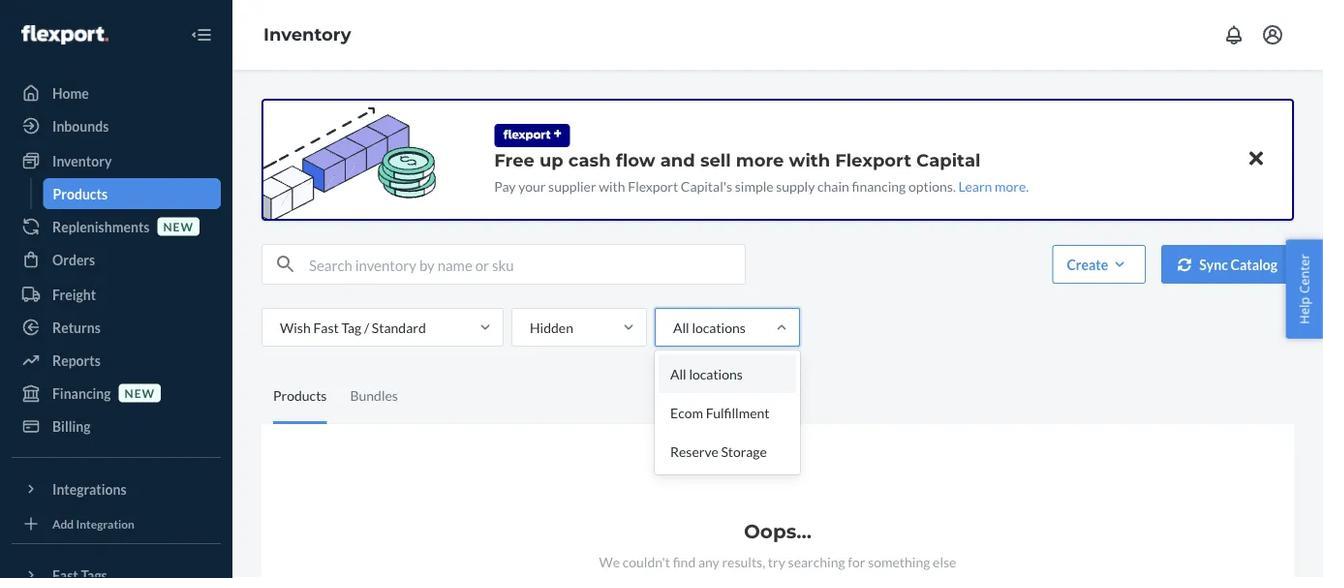 Task type: describe. For each thing, give the bounding box(es) containing it.
fast
[[313, 319, 339, 336]]

supplier
[[548, 178, 596, 194]]

open account menu image
[[1261, 23, 1284, 46]]

pay
[[494, 178, 516, 194]]

Search inventory by name or sku text field
[[309, 245, 745, 284]]

0 horizontal spatial inventory link
[[12, 145, 221, 176]]

help center
[[1295, 254, 1313, 324]]

catalog
[[1231, 256, 1278, 273]]

inbounds
[[52, 118, 109, 134]]

else
[[933, 554, 956, 570]]

orders
[[52, 251, 95, 268]]

we couldn't find any results, try searching for something else
[[599, 554, 956, 570]]

bundles
[[350, 387, 398, 404]]

/
[[364, 319, 369, 336]]

and
[[660, 149, 695, 170]]

cash
[[568, 149, 611, 170]]

up
[[540, 149, 564, 170]]

freight link
[[12, 279, 221, 310]]

sell
[[700, 149, 731, 170]]

add integration link
[[12, 512, 221, 536]]

home link
[[12, 77, 221, 108]]

products link
[[43, 178, 221, 209]]

help
[[1295, 297, 1313, 324]]

oops...
[[744, 520, 812, 543]]

learn more link
[[959, 178, 1026, 194]]

sync catalog
[[1199, 256, 1278, 273]]

1 vertical spatial all
[[670, 366, 686, 382]]

chain
[[818, 178, 849, 194]]

find
[[673, 554, 696, 570]]

couldn't
[[623, 554, 670, 570]]

new for financing
[[125, 386, 155, 400]]

create button
[[1052, 245, 1146, 284]]

something
[[868, 554, 930, 570]]

simple
[[735, 178, 773, 194]]

ecom fulfillment
[[670, 404, 770, 421]]

add integration
[[52, 517, 135, 531]]

results,
[[722, 554, 765, 570]]

0 vertical spatial locations
[[692, 319, 746, 336]]

your
[[518, 178, 546, 194]]

searching
[[788, 554, 845, 570]]

reports
[[52, 352, 101, 369]]

free up cash flow and sell more with flexport capital pay your supplier with flexport capital's simple supply chain financing options. learn more .
[[494, 149, 1029, 194]]

capital
[[916, 149, 981, 170]]

returns
[[52, 319, 101, 336]]

0 vertical spatial flexport
[[835, 149, 911, 170]]

try
[[768, 554, 785, 570]]

hidden
[[530, 319, 573, 336]]

reports link
[[12, 345, 221, 376]]



Task type: vqa. For each thing, say whether or not it's contained in the screenshot.
Help Center button
yes



Task type: locate. For each thing, give the bounding box(es) containing it.
home
[[52, 85, 89, 101]]

with
[[789, 149, 830, 170], [599, 178, 625, 194]]

1 horizontal spatial flexport
[[835, 149, 911, 170]]

financing
[[52, 385, 111, 401]]

0 horizontal spatial with
[[599, 178, 625, 194]]

with down cash
[[599, 178, 625, 194]]

we
[[599, 554, 620, 570]]

options.
[[908, 178, 956, 194]]

wish fast tag / standard
[[280, 319, 426, 336]]

1 horizontal spatial products
[[273, 387, 327, 404]]

0 vertical spatial with
[[789, 149, 830, 170]]

free
[[494, 149, 535, 170]]

returns link
[[12, 312, 221, 343]]

capital's
[[681, 178, 732, 194]]

0 vertical spatial more
[[736, 149, 784, 170]]

ecom
[[670, 404, 703, 421]]

more
[[736, 149, 784, 170], [995, 178, 1026, 194]]

1 vertical spatial flexport
[[628, 178, 678, 194]]

0 horizontal spatial products
[[53, 185, 108, 202]]

wish
[[280, 319, 311, 336]]

0 horizontal spatial more
[[736, 149, 784, 170]]

any
[[698, 554, 719, 570]]

0 vertical spatial all locations
[[673, 319, 746, 336]]

1 horizontal spatial inventory
[[263, 24, 351, 45]]

standard
[[372, 319, 426, 336]]

flexport logo image
[[21, 25, 108, 45]]

locations
[[692, 319, 746, 336], [689, 366, 743, 382]]

0 horizontal spatial inventory
[[52, 153, 112, 169]]

create
[[1067, 256, 1108, 273]]

reserve
[[670, 443, 718, 460]]

0 vertical spatial all
[[673, 319, 689, 336]]

1 vertical spatial locations
[[689, 366, 743, 382]]

1 horizontal spatial more
[[995, 178, 1026, 194]]

0 vertical spatial new
[[163, 219, 194, 233]]

billing
[[52, 418, 91, 434]]

flow
[[616, 149, 655, 170]]

new down reports "link"
[[125, 386, 155, 400]]

new down products link
[[163, 219, 194, 233]]

0 vertical spatial inventory
[[263, 24, 351, 45]]

0 horizontal spatial new
[[125, 386, 155, 400]]

close navigation image
[[190, 23, 213, 46]]

integrations button
[[12, 474, 221, 505]]

1 vertical spatial inventory
[[52, 153, 112, 169]]

1 vertical spatial with
[[599, 178, 625, 194]]

storage
[[721, 443, 767, 460]]

products down wish
[[273, 387, 327, 404]]

1 horizontal spatial with
[[789, 149, 830, 170]]

open notifications image
[[1222, 23, 1246, 46]]

help center button
[[1286, 239, 1323, 339]]

new for replenishments
[[163, 219, 194, 233]]

sync catalog button
[[1162, 245, 1294, 284]]

products up replenishments
[[53, 185, 108, 202]]

center
[[1295, 254, 1313, 294]]

add
[[52, 517, 74, 531]]

billing link
[[12, 411, 221, 442]]

sync
[[1199, 256, 1228, 273]]

supply
[[776, 178, 815, 194]]

integrations
[[52, 481, 127, 497]]

1 vertical spatial new
[[125, 386, 155, 400]]

integration
[[76, 517, 135, 531]]

new
[[163, 219, 194, 233], [125, 386, 155, 400]]

inventory link
[[263, 24, 351, 45], [12, 145, 221, 176]]

1 horizontal spatial inventory link
[[263, 24, 351, 45]]

.
[[1026, 178, 1029, 194]]

all locations
[[673, 319, 746, 336], [670, 366, 743, 382]]

close image
[[1250, 147, 1263, 170]]

more right learn
[[995, 178, 1026, 194]]

0 vertical spatial inventory link
[[263, 24, 351, 45]]

tag
[[341, 319, 361, 336]]

0 horizontal spatial flexport
[[628, 178, 678, 194]]

inbounds link
[[12, 110, 221, 141]]

0 vertical spatial products
[[53, 185, 108, 202]]

orders link
[[12, 244, 221, 275]]

all
[[673, 319, 689, 336], [670, 366, 686, 382]]

flexport up financing
[[835, 149, 911, 170]]

inventory
[[263, 24, 351, 45], [52, 153, 112, 169]]

freight
[[52, 286, 96, 303]]

products
[[53, 185, 108, 202], [273, 387, 327, 404]]

1 vertical spatial more
[[995, 178, 1026, 194]]

for
[[848, 554, 865, 570]]

more up simple
[[736, 149, 784, 170]]

financing
[[852, 178, 906, 194]]

fulfillment
[[706, 404, 770, 421]]

1 vertical spatial inventory link
[[12, 145, 221, 176]]

learn
[[959, 178, 992, 194]]

1 horizontal spatial new
[[163, 219, 194, 233]]

flexport
[[835, 149, 911, 170], [628, 178, 678, 194]]

flexport down flow
[[628, 178, 678, 194]]

sync alt image
[[1178, 258, 1192, 271]]

replenishments
[[52, 218, 150, 235]]

reserve storage
[[670, 443, 767, 460]]

1 vertical spatial all locations
[[670, 366, 743, 382]]

1 vertical spatial products
[[273, 387, 327, 404]]

with up supply
[[789, 149, 830, 170]]



